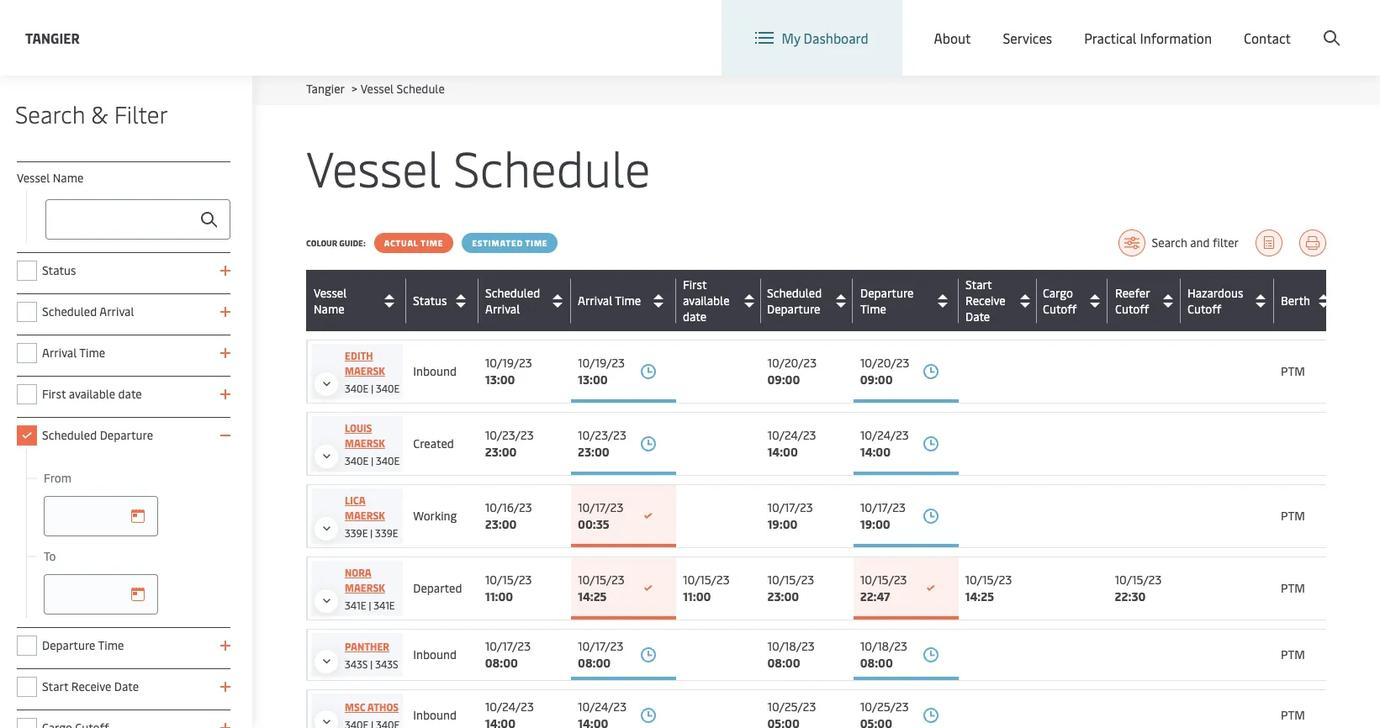 Task type: vqa. For each thing, say whether or not it's contained in the screenshot.
'|' associated with Inbound
yes



Task type: describe. For each thing, give the bounding box(es) containing it.
1 first available date button from the left
[[683, 277, 757, 325]]

my
[[782, 29, 801, 47]]

10/15/23 23:00
[[768, 572, 815, 605]]

louis maersk 340e | 340e
[[345, 422, 400, 468]]

1 10/18/23 08:00 from the left
[[768, 639, 815, 671]]

2 10/23/23 from the left
[[578, 427, 627, 443]]

00:35
[[578, 517, 610, 533]]

berth button for 2nd "first available date" button from the left's "start receive date" button
[[1282, 287, 1338, 314]]

first for 2nd "first available date" button from the left
[[683, 277, 707, 293]]

340e down louis
[[345, 454, 369, 468]]

account
[[1299, 16, 1349, 34]]

arrival time for scheduled arrival button for first "first available date" button status button's arrival time "button"
[[578, 293, 641, 309]]

2 10/19/23 from the left
[[578, 355, 625, 371]]

4 ptm from the top
[[1282, 647, 1306, 663]]

colour
[[306, 237, 337, 249]]

scheduled for scheduled departure button for 2nd "first available date" button from the left
[[767, 285, 822, 301]]

departure time button for scheduled departure button for 2nd "first available date" button from the left
[[861, 285, 955, 317]]

date for 2nd "first available date" button from the left's "start receive date" button
[[966, 309, 991, 325]]

search for search & filter
[[15, 98, 85, 130]]

reefer for reefer cutoff button associated with hazardous cutoff button associated with "start receive date" button for first "first available date" button berth button
[[1115, 285, 1150, 301]]

vessel name button for 2nd "first available date" button from the left status button
[[314, 285, 402, 317]]

2 10/18/23 from the left
[[861, 639, 908, 655]]

my dashboard
[[782, 29, 869, 47]]

1 09:00 from the left
[[768, 372, 800, 388]]

>
[[352, 81, 358, 97]]

start receive date button for 2nd "first available date" button from the left
[[966, 277, 1033, 325]]

1 vertical spatial tangier link
[[306, 81, 345, 97]]

status for first "first available date" button status button
[[413, 293, 447, 309]]

maersk for created
[[345, 437, 385, 450]]

2 10/20/23 09:00 from the left
[[861, 355, 910, 388]]

search and filter
[[1152, 235, 1239, 251]]

filter
[[114, 98, 168, 130]]

departed
[[413, 581, 462, 597]]

reefer cutoff button for hazardous cutoff button associated with "start receive date" button for first "first available date" button berth button
[[1115, 285, 1177, 317]]

scheduled departure button for first "first available date" button
[[768, 285, 850, 317]]

created
[[413, 436, 454, 452]]

1 19:00 from the left
[[768, 517, 798, 533]]

search for search and filter
[[1152, 235, 1188, 251]]

about button
[[935, 0, 971, 76]]

and
[[1191, 235, 1210, 251]]

name for 2nd "first available date" button from the left status button
[[314, 301, 345, 317]]

maersk for inbound
[[345, 364, 385, 378]]

1 339e from the left
[[345, 527, 368, 540]]

time for estimated time
[[526, 237, 548, 249]]

global
[[1056, 16, 1095, 34]]

hazardous cutoff button for berth button corresponding to 2nd "first available date" button from the left's "start receive date" button
[[1188, 285, 1271, 317]]

10/15/23 22:30
[[1115, 572, 1162, 605]]

vessel name button for first "first available date" button status button
[[314, 285, 402, 317]]

start for 2nd "first available date" button from the left's "start receive date" button
[[966, 277, 992, 293]]

tangier > vessel schedule
[[306, 81, 445, 97]]

msc athos
[[345, 701, 399, 714]]

2 10/17/23 08:00 from the left
[[578, 639, 624, 671]]

estimated
[[472, 237, 523, 249]]

ptm for 10/17/23
[[1282, 508, 1306, 524]]

cargo for "start receive date" button for first "first available date" button
[[1044, 285, 1074, 301]]

available for first "first available date" button
[[683, 293, 730, 309]]

2 10/15/23 14:25 from the left
[[966, 572, 1013, 605]]

10/16/23
[[485, 500, 532, 516]]

search & filter
[[15, 98, 168, 130]]

2 13:00 from the left
[[578, 372, 608, 388]]

switch
[[907, 15, 947, 34]]

edith maersk 340e | 340e
[[345, 349, 400, 395]]

create
[[1257, 16, 1296, 34]]

2 10/15/23 from the left
[[578, 572, 625, 588]]

time for departure time button related to scheduled departure button associated with first "first available date" button
[[861, 301, 887, 317]]

10/16/23 23:00
[[485, 500, 532, 533]]

1 horizontal spatial schedule
[[454, 134, 651, 200]]

date for first "first available date" button
[[683, 309, 707, 325]]

lica
[[345, 494, 366, 507]]

| inside panther 343s | 343s
[[371, 658, 373, 671]]

ptm for 10/15/23
[[1282, 581, 1306, 597]]

1 10/18/23 from the left
[[768, 639, 815, 655]]

scheduled departure for scheduled departure button for 2nd "first available date" button from the left
[[767, 285, 822, 317]]

2 09:00 from the left
[[861, 372, 893, 388]]

practical information
[[1085, 29, 1213, 47]]

estimated time
[[472, 237, 548, 249]]

inbound for 13:00
[[413, 364, 457, 379]]

To text field
[[44, 575, 158, 615]]

1 10/20/23 09:00 from the left
[[768, 355, 817, 388]]

2 10/19/23 13:00 from the left
[[578, 355, 625, 388]]

practical information button
[[1085, 0, 1213, 76]]

| for created
[[371, 454, 374, 468]]

contact
[[1245, 29, 1292, 47]]

3 10/15/23 from the left
[[683, 572, 730, 588]]

340e up louis maersk 340e | 340e
[[376, 382, 400, 395]]

/
[[1249, 16, 1254, 34]]

tangier for tangier > vessel schedule
[[306, 81, 345, 97]]

cargo cutoff for "start receive date" button for first "first available date" button
[[1044, 285, 1078, 317]]

panther 343s | 343s
[[345, 640, 398, 671]]

scheduled for scheduled departure button associated with first "first available date" button
[[768, 285, 823, 301]]

start for "start receive date" button for first "first available date" button
[[966, 277, 992, 293]]

scheduled arrival button for first "first available date" button status button
[[485, 285, 567, 317]]

my dashboard button
[[755, 0, 869, 76]]

contact button
[[1245, 0, 1292, 76]]

colour guide:
[[306, 237, 366, 249]]

&
[[91, 98, 108, 130]]

msc
[[345, 701, 366, 714]]

switch location button
[[880, 15, 1002, 34]]

reefer cutoff button for hazardous cutoff button associated with berth button corresponding to 2nd "first available date" button from the left's "start receive date" button
[[1116, 285, 1177, 317]]

1 10/19/23 13:00 from the left
[[485, 355, 532, 388]]

arrival time button for scheduled arrival button for first "first available date" button status button
[[578, 287, 672, 314]]

actual
[[384, 237, 419, 249]]

1 13:00 from the left
[[485, 372, 515, 388]]

name for first "first available date" button status button
[[314, 301, 345, 317]]

23:00 inside 10/15/23 23:00
[[768, 589, 799, 605]]

maersk for working
[[345, 509, 385, 523]]

nora maersk 341e | 341e
[[345, 566, 395, 613]]

dashboard
[[804, 29, 869, 47]]

23:00 inside 10/16/23 23:00
[[485, 517, 517, 533]]

vessel name for 2nd "first available date" button from the left status button
[[314, 285, 347, 317]]

location
[[951, 15, 1002, 34]]

1 343s from the left
[[345, 658, 368, 671]]

filter
[[1213, 235, 1239, 251]]

time for scheduled arrival button for first "first available date" button status button's arrival time "button"
[[615, 293, 641, 309]]

guide:
[[339, 237, 366, 249]]

berth for 2nd "first available date" button from the left's "start receive date" button
[[1282, 293, 1311, 309]]

scheduled for scheduled arrival button related to 2nd "first available date" button from the left status button
[[486, 285, 540, 301]]

cargo cutoff for 2nd "first available date" button from the left's "start receive date" button
[[1043, 285, 1077, 317]]

athos
[[368, 701, 399, 714]]

from
[[44, 470, 72, 486]]

edith
[[345, 349, 373, 363]]

1 10/17/23 08:00 from the left
[[485, 639, 531, 671]]

global menu
[[1056, 16, 1133, 34]]

available for 2nd "first available date" button from the left
[[683, 293, 730, 309]]

2 11:00 from the left
[[683, 589, 711, 605]]

1 10/20/23 from the left
[[768, 355, 817, 371]]

| for departed
[[369, 599, 371, 613]]

340e up lica maersk 339e | 339e on the left bottom of the page
[[376, 454, 400, 468]]



Task type: locate. For each thing, give the bounding box(es) containing it.
1 hazardous cutoff from the left
[[1188, 285, 1244, 317]]

first available date for first "first available date" button
[[683, 277, 730, 325]]

6 10/15/23 from the left
[[966, 572, 1013, 588]]

10/23/23 23:00 up 10/16/23
[[485, 427, 534, 460]]

3 08:00 from the left
[[768, 655, 801, 671]]

10/15/23
[[485, 572, 532, 588], [578, 572, 625, 588], [683, 572, 730, 588], [768, 572, 815, 588], [861, 572, 907, 588], [966, 572, 1013, 588], [1115, 572, 1162, 588]]

2 10/15/23 11:00 from the left
[[683, 572, 730, 605]]

arrival time
[[578, 293, 641, 309], [578, 293, 641, 309], [42, 345, 105, 361]]

0 horizontal spatial 341e
[[345, 599, 366, 613]]

10/23/23
[[485, 427, 534, 443], [578, 427, 627, 443]]

1 vertical spatial schedule
[[454, 134, 651, 200]]

first available date
[[683, 277, 730, 325], [683, 277, 730, 325], [42, 386, 142, 402]]

4 08:00 from the left
[[861, 655, 893, 671]]

switch location
[[907, 15, 1002, 34]]

10/15/23 14:25
[[578, 572, 625, 605], [966, 572, 1013, 605]]

2 time from the left
[[526, 237, 548, 249]]

| down louis
[[371, 454, 374, 468]]

| down nora
[[369, 599, 371, 613]]

tangier link
[[25, 27, 80, 48], [306, 81, 345, 97]]

to
[[44, 549, 56, 565]]

nora
[[345, 566, 372, 580]]

2 343s from the left
[[375, 658, 398, 671]]

0 horizontal spatial 10/15/23 11:00
[[485, 572, 532, 605]]

| inside lica maersk 339e | 339e
[[371, 527, 373, 540]]

louis
[[345, 422, 372, 435]]

| down edith
[[371, 382, 374, 395]]

10/17/23 08:00
[[485, 639, 531, 671], [578, 639, 624, 671]]

From text field
[[44, 496, 158, 537]]

0 horizontal spatial 13:00
[[485, 372, 515, 388]]

date
[[966, 309, 990, 325], [966, 309, 991, 325], [114, 679, 139, 695]]

10/15/23 22:47
[[861, 572, 907, 605]]

practical
[[1085, 29, 1137, 47]]

search left "and"
[[1152, 235, 1188, 251]]

start receive date button
[[966, 277, 1033, 325], [966, 277, 1033, 325]]

msc athos button
[[315, 700, 400, 729]]

receive for 2nd "first available date" button from the left's "start receive date" button
[[966, 293, 1006, 309]]

10/17/23 19:00 up "10/15/23 22:47"
[[861, 500, 906, 533]]

0 vertical spatial tangier
[[25, 28, 80, 47]]

departure time button for scheduled departure button associated with first "first available date" button
[[861, 285, 955, 317]]

19:00 up 10/15/23 23:00
[[768, 517, 798, 533]]

1 10/15/23 from the left
[[485, 572, 532, 588]]

arrival time button for scheduled arrival button related to 2nd "first available date" button from the left status button
[[578, 287, 672, 314]]

0 vertical spatial schedule
[[397, 81, 445, 97]]

08:00
[[485, 655, 518, 671], [578, 655, 611, 671], [768, 655, 801, 671], [861, 655, 893, 671]]

search left &
[[15, 98, 85, 130]]

| for working
[[371, 527, 373, 540]]

1 horizontal spatial 11:00
[[683, 589, 711, 605]]

10/18/23 08:00 down 22:47
[[861, 639, 908, 671]]

arrival time for arrival time "button" for scheduled arrival button related to 2nd "first available date" button from the left status button
[[578, 293, 641, 309]]

1 horizontal spatial 343s
[[375, 658, 398, 671]]

1 horizontal spatial tangier link
[[306, 81, 345, 97]]

1 reefer cutoff from the left
[[1115, 285, 1150, 317]]

1 ptm from the top
[[1282, 364, 1306, 379]]

|
[[371, 382, 374, 395], [371, 454, 374, 468], [371, 527, 373, 540], [369, 599, 371, 613], [371, 658, 373, 671]]

0 horizontal spatial schedule
[[397, 81, 445, 97]]

2 10/25/23 from the left
[[861, 699, 909, 715]]

22:30
[[1115, 589, 1146, 605]]

10/17/23
[[578, 500, 624, 516], [768, 500, 813, 516], [861, 500, 906, 516], [485, 639, 531, 655], [578, 639, 624, 655]]

1 horizontal spatial 10/23/23
[[578, 427, 627, 443]]

1 horizontal spatial 10/17/23 19:00
[[861, 500, 906, 533]]

3 ptm from the top
[[1282, 581, 1306, 597]]

maersk down louis
[[345, 437, 385, 450]]

2 14:25 from the left
[[966, 589, 995, 605]]

1 horizontal spatial 10/25/23
[[861, 699, 909, 715]]

date
[[683, 309, 707, 325], [683, 309, 707, 325], [118, 386, 142, 402]]

status
[[42, 263, 76, 279], [413, 293, 447, 309], [413, 293, 447, 309]]

search
[[15, 98, 85, 130], [1152, 235, 1188, 251]]

0 vertical spatial inbound
[[413, 364, 457, 379]]

2 inbound from the top
[[413, 647, 457, 663]]

panther
[[345, 640, 390, 654]]

0 horizontal spatial 19:00
[[768, 517, 798, 533]]

tangier for tangier
[[25, 28, 80, 47]]

2 10/24/23 14:00 from the left
[[861, 427, 909, 460]]

| for inbound
[[371, 382, 374, 395]]

2 start receive date button from the left
[[966, 277, 1033, 325]]

date for "start receive date" button for first "first available date" button
[[966, 309, 990, 325]]

1 horizontal spatial time
[[526, 237, 548, 249]]

19:00 up "10/15/23 22:47"
[[861, 517, 891, 533]]

lica maersk 339e | 339e
[[345, 494, 398, 540]]

scheduled for scheduled arrival button for first "first available date" button status button
[[485, 285, 540, 301]]

status button for first "first available date" button
[[413, 287, 474, 314]]

7 10/15/23 from the left
[[1115, 572, 1162, 588]]

hazardous for hazardous cutoff button associated with "start receive date" button for first "first available date" button berth button
[[1188, 285, 1244, 301]]

1 horizontal spatial 10/15/23 14:25
[[966, 572, 1013, 605]]

1 10/15/23 14:25 from the left
[[578, 572, 625, 605]]

status button
[[413, 287, 475, 314], [413, 287, 474, 314]]

actual time
[[384, 237, 444, 249]]

1 10/15/23 11:00 from the left
[[485, 572, 532, 605]]

hazardous cutoff for hazardous cutoff button associated with berth button corresponding to 2nd "first available date" button from the left's "start receive date" button
[[1188, 285, 1244, 317]]

10/17/23 19:00
[[768, 500, 813, 533], [861, 500, 906, 533]]

2 ptm from the top
[[1282, 508, 1306, 524]]

1 14:00 from the left
[[768, 444, 798, 460]]

arrival
[[578, 293, 613, 309], [578, 293, 613, 309], [485, 301, 520, 317], [486, 301, 520, 317], [99, 304, 134, 320], [42, 345, 77, 361]]

reefer cutoff
[[1115, 285, 1150, 317], [1116, 285, 1150, 317]]

1 10/17/23 19:00 from the left
[[768, 500, 813, 533]]

menu
[[1098, 16, 1133, 34]]

maersk down edith
[[345, 364, 385, 378]]

berth button
[[1282, 287, 1338, 314], [1282, 287, 1338, 314]]

2 hazardous cutoff button from the left
[[1188, 285, 1271, 317]]

inbound for 08:00
[[413, 647, 457, 663]]

tangier
[[25, 28, 80, 47], [306, 81, 345, 97]]

first for first "first available date" button
[[683, 277, 707, 293]]

| inside "nora maersk 341e | 341e"
[[369, 599, 371, 613]]

10/18/23
[[768, 639, 815, 655], [861, 639, 908, 655]]

search inside button
[[1152, 235, 1188, 251]]

09:00
[[768, 372, 800, 388], [861, 372, 893, 388]]

339e down lica
[[345, 527, 368, 540]]

10/18/23 down 10/15/23 23:00
[[768, 639, 815, 655]]

receive for "start receive date" button for first "first available date" button
[[966, 293, 1006, 309]]

working
[[413, 508, 457, 524]]

10/23/23 23:00 up "10/17/23 00:35"
[[578, 427, 627, 460]]

maersk down lica
[[345, 509, 385, 523]]

1 08:00 from the left
[[485, 655, 518, 671]]

10/17/23 00:35
[[578, 500, 624, 533]]

0 horizontal spatial tangier link
[[25, 27, 80, 48]]

| inside edith maersk 340e | 340e
[[371, 382, 374, 395]]

cargo
[[1043, 285, 1074, 301], [1044, 285, 1074, 301]]

None text field
[[45, 199, 231, 240]]

first available date for 2nd "first available date" button from the left
[[683, 277, 730, 325]]

5 10/15/23 from the left
[[861, 572, 907, 588]]

1 horizontal spatial tangier
[[306, 81, 345, 97]]

hazardous
[[1188, 285, 1244, 301], [1188, 285, 1244, 301]]

departure time
[[861, 285, 914, 317], [861, 285, 914, 317], [42, 638, 124, 654]]

scheduled arrival for scheduled arrival button related to 2nd "first available date" button from the left status button
[[486, 285, 540, 317]]

11:00
[[485, 589, 513, 605], [683, 589, 711, 605]]

2 scheduled arrival button from the left
[[486, 285, 567, 317]]

hazardous cutoff button for "start receive date" button for first "first available date" button berth button
[[1188, 285, 1271, 317]]

341e
[[345, 599, 366, 613], [374, 599, 395, 613]]

4 10/15/23 from the left
[[768, 572, 815, 588]]

vessel name for first "first available date" button status button
[[314, 285, 347, 317]]

340e down edith
[[345, 382, 369, 395]]

date for 2nd "first available date" button from the left
[[683, 309, 707, 325]]

0 horizontal spatial 14:00
[[768, 444, 798, 460]]

1 horizontal spatial search
[[1152, 235, 1188, 251]]

hazardous cutoff button
[[1188, 285, 1271, 317], [1188, 285, 1271, 317]]

time for arrival time "button" for scheduled arrival button related to 2nd "first available date" button from the left status button
[[615, 293, 641, 309]]

0 horizontal spatial 10/23/23
[[485, 427, 534, 443]]

1 vertical spatial inbound
[[413, 647, 457, 663]]

1 horizontal spatial 10/17/23 08:00
[[578, 639, 624, 671]]

2 10/18/23 08:00 from the left
[[861, 639, 908, 671]]

10/25/23
[[768, 699, 817, 715], [861, 699, 909, 715]]

1 horizontal spatial 14:25
[[966, 589, 995, 605]]

cargo cutoff button
[[1043, 285, 1104, 317], [1044, 285, 1104, 317]]

login / create account
[[1213, 16, 1349, 34]]

receive
[[966, 293, 1006, 309], [966, 293, 1006, 309], [71, 679, 111, 695]]

inbound right athos
[[413, 708, 457, 724]]

1 horizontal spatial 10/18/23
[[861, 639, 908, 655]]

1 10/24/23 14:00 from the left
[[768, 427, 817, 460]]

maersk down nora
[[345, 581, 385, 595]]

1 horizontal spatial 10/20/23 09:00
[[861, 355, 910, 388]]

1 10/23/23 23:00 from the left
[[485, 427, 534, 460]]

scheduled arrival button for 2nd "first available date" button from the left status button
[[486, 285, 567, 317]]

status button for 2nd "first available date" button from the left
[[413, 287, 475, 314]]

1 10/23/23 from the left
[[485, 427, 534, 443]]

hazardous cutoff
[[1188, 285, 1244, 317], [1188, 285, 1244, 317]]

2 19:00 from the left
[[861, 517, 891, 533]]

10/24/23 14:00
[[768, 427, 817, 460], [861, 427, 909, 460]]

vessel name
[[17, 170, 84, 186], [314, 285, 347, 317], [314, 285, 347, 317]]

1 reefer from the left
[[1115, 285, 1150, 301]]

1 10/19/23 from the left
[[485, 355, 532, 371]]

| inside louis maersk 340e | 340e
[[371, 454, 374, 468]]

maersk inside "nora maersk 341e | 341e"
[[345, 581, 385, 595]]

scheduled arrival for scheduled arrival button for first "first available date" button status button
[[485, 285, 540, 317]]

0 horizontal spatial time
[[421, 237, 444, 249]]

maersk for departed
[[345, 581, 385, 595]]

1 11:00 from the left
[[485, 589, 513, 605]]

1 horizontal spatial 10/18/23 08:00
[[861, 639, 908, 671]]

0 horizontal spatial 11:00
[[485, 589, 513, 605]]

1 vertical spatial tangier
[[306, 81, 345, 97]]

maersk inside louis maersk 340e | 340e
[[345, 437, 385, 450]]

maersk inside lica maersk 339e | 339e
[[345, 509, 385, 523]]

inbound right panther 343s | 343s
[[413, 647, 457, 663]]

vessel schedule
[[306, 134, 651, 200]]

0 horizontal spatial 10/19/23 13:00
[[485, 355, 532, 388]]

341e up panther
[[374, 599, 395, 613]]

1 reefer cutoff button from the left
[[1115, 285, 1177, 317]]

19:00
[[768, 517, 798, 533], [861, 517, 891, 533]]

2 339e from the left
[[375, 527, 398, 540]]

berth for "start receive date" button for first "first available date" button
[[1282, 293, 1311, 309]]

1 inbound from the top
[[413, 364, 457, 379]]

0 vertical spatial search
[[15, 98, 85, 130]]

0 horizontal spatial 10/18/23 08:00
[[768, 639, 815, 671]]

0 horizontal spatial 10/20/23
[[768, 355, 817, 371]]

0 horizontal spatial 343s
[[345, 658, 368, 671]]

1 horizontal spatial 10/19/23
[[578, 355, 625, 371]]

3 maersk from the top
[[345, 509, 385, 523]]

10/15/23 11:00
[[485, 572, 532, 605], [683, 572, 730, 605]]

2 10/20/23 from the left
[[861, 355, 910, 371]]

1 horizontal spatial 10/15/23 11:00
[[683, 572, 730, 605]]

0 horizontal spatial tangier
[[25, 28, 80, 47]]

10/23/23 up 10/16/23
[[485, 427, 534, 443]]

1 horizontal spatial 19:00
[[861, 517, 891, 533]]

schedule
[[397, 81, 445, 97], [454, 134, 651, 200]]

services
[[1003, 29, 1053, 47]]

10/18/23 08:00 down 10/15/23 23:00
[[768, 639, 815, 671]]

10/18/23 down 22:47
[[861, 639, 908, 655]]

2 hazardous cutoff from the left
[[1188, 285, 1244, 317]]

| up nora
[[371, 527, 373, 540]]

2 10/17/23 19:00 from the left
[[861, 500, 906, 533]]

inbound
[[413, 364, 457, 379], [413, 647, 457, 663], [413, 708, 457, 724]]

0 horizontal spatial 10/17/23 08:00
[[485, 639, 531, 671]]

available
[[683, 293, 730, 309], [683, 293, 730, 309], [69, 386, 115, 402]]

search and filter button
[[1119, 230, 1239, 257]]

1 start receive date button from the left
[[966, 277, 1033, 325]]

berth button for "start receive date" button for first "first available date" button
[[1282, 287, 1338, 314]]

1 horizontal spatial 14:00
[[861, 444, 891, 460]]

0 horizontal spatial search
[[15, 98, 85, 130]]

about
[[935, 29, 971, 47]]

0 vertical spatial tangier link
[[25, 27, 80, 48]]

1 10/25/23 from the left
[[768, 699, 817, 715]]

1 horizontal spatial 10/19/23 13:00
[[578, 355, 625, 388]]

5 ptm from the top
[[1282, 708, 1306, 724]]

0 horizontal spatial 10/23/23 23:00
[[485, 427, 534, 460]]

2 341e from the left
[[374, 599, 395, 613]]

scheduled departure button for 2nd "first available date" button from the left
[[767, 285, 849, 317]]

1 horizontal spatial 10/20/23
[[861, 355, 910, 371]]

340e
[[345, 382, 369, 395], [376, 382, 400, 395], [345, 454, 369, 468], [376, 454, 400, 468]]

4 maersk from the top
[[345, 581, 385, 595]]

2 maersk from the top
[[345, 437, 385, 450]]

1 time from the left
[[421, 237, 444, 249]]

1 341e from the left
[[345, 599, 366, 613]]

1 scheduled arrival button from the left
[[485, 285, 567, 317]]

343s
[[345, 658, 368, 671], [375, 658, 398, 671]]

3 inbound from the top
[[413, 708, 457, 724]]

2 hazardous from the left
[[1188, 285, 1244, 301]]

0 horizontal spatial 09:00
[[768, 372, 800, 388]]

None checkbox
[[17, 302, 37, 322], [17, 343, 37, 364], [17, 426, 37, 446], [17, 677, 37, 698], [17, 302, 37, 322], [17, 343, 37, 364], [17, 426, 37, 446], [17, 677, 37, 698]]

scheduled departure button
[[767, 285, 849, 317], [768, 285, 850, 317]]

2 departure time button from the left
[[861, 285, 955, 317]]

2 vertical spatial inbound
[[413, 708, 457, 724]]

hazardous for hazardous cutoff button associated with berth button corresponding to 2nd "first available date" button from the left's "start receive date" button
[[1188, 285, 1244, 301]]

1 horizontal spatial 09:00
[[861, 372, 893, 388]]

0 horizontal spatial 10/20/23 09:00
[[768, 355, 817, 388]]

time right actual
[[421, 237, 444, 249]]

1 departure time button from the left
[[861, 285, 955, 317]]

1 maersk from the top
[[345, 364, 385, 378]]

1 horizontal spatial 10/23/23 23:00
[[578, 427, 627, 460]]

cargo for 2nd "first available date" button from the left's "start receive date" button
[[1043, 285, 1074, 301]]

ptm
[[1282, 364, 1306, 379], [1282, 508, 1306, 524], [1282, 581, 1306, 597], [1282, 647, 1306, 663], [1282, 708, 1306, 724]]

0 horizontal spatial 339e
[[345, 527, 368, 540]]

1 horizontal spatial 13:00
[[578, 372, 608, 388]]

2 08:00 from the left
[[578, 655, 611, 671]]

information
[[1140, 29, 1213, 47]]

start receive date button for first "first available date" button
[[966, 277, 1033, 325]]

time for departure time button for scheduled departure button for 2nd "first available date" button from the left
[[861, 301, 887, 317]]

341e down nora
[[345, 599, 366, 613]]

13:00
[[485, 372, 515, 388], [578, 372, 608, 388]]

0 horizontal spatial 14:25
[[578, 589, 607, 605]]

2 reefer cutoff from the left
[[1116, 285, 1150, 317]]

scheduled
[[485, 285, 540, 301], [486, 285, 540, 301], [767, 285, 822, 301], [768, 285, 823, 301], [42, 304, 97, 320], [42, 427, 97, 443]]

339e up "nora maersk 341e | 341e"
[[375, 527, 398, 540]]

login / create account link
[[1182, 0, 1349, 50]]

1 14:25 from the left
[[578, 589, 607, 605]]

None checkbox
[[17, 261, 37, 281], [17, 385, 37, 405], [17, 636, 37, 656], [17, 719, 37, 729], [17, 261, 37, 281], [17, 385, 37, 405], [17, 636, 37, 656], [17, 719, 37, 729]]

| down panther
[[371, 658, 373, 671]]

1 horizontal spatial 341e
[[374, 599, 395, 613]]

0 horizontal spatial 10/17/23 19:00
[[768, 500, 813, 533]]

hazardous cutoff for hazardous cutoff button associated with "start receive date" button for first "first available date" button berth button
[[1188, 285, 1244, 317]]

status for 2nd "first available date" button from the left status button
[[413, 293, 447, 309]]

0 horizontal spatial 10/15/23 14:25
[[578, 572, 625, 605]]

1 horizontal spatial 10/24/23 14:00
[[861, 427, 909, 460]]

0 horizontal spatial 10/24/23 14:00
[[768, 427, 817, 460]]

global menu button
[[1019, 0, 1150, 50]]

maersk inside edith maersk 340e | 340e
[[345, 364, 385, 378]]

0 horizontal spatial 10/18/23
[[768, 639, 815, 655]]

0 horizontal spatial 10/25/23
[[768, 699, 817, 715]]

22:47
[[861, 589, 891, 605]]

time right estimated
[[526, 237, 548, 249]]

maersk
[[345, 364, 385, 378], [345, 437, 385, 450], [345, 509, 385, 523], [345, 581, 385, 595]]

first available date button
[[683, 277, 757, 325], [683, 277, 757, 325]]

1 hazardous cutoff button from the left
[[1188, 285, 1271, 317]]

services button
[[1003, 0, 1053, 76]]

login
[[1213, 16, 1246, 34]]

1 hazardous from the left
[[1188, 285, 1244, 301]]

2 first available date button from the left
[[683, 277, 757, 325]]

2 reefer from the left
[[1116, 285, 1150, 301]]

inbound right edith maersk 340e | 340e
[[413, 364, 457, 379]]

first
[[683, 277, 707, 293], [683, 277, 707, 293], [42, 386, 66, 402]]

10/17/23 19:00 up 10/15/23 23:00
[[768, 500, 813, 533]]

0 horizontal spatial 10/19/23
[[485, 355, 532, 371]]

1 vertical spatial search
[[1152, 235, 1188, 251]]

ptm for 10/20/23
[[1282, 364, 1306, 379]]

1 horizontal spatial 339e
[[375, 527, 398, 540]]

2 reefer cutoff button from the left
[[1116, 285, 1177, 317]]

scheduled departure for scheduled departure button associated with first "first available date" button
[[768, 285, 823, 317]]

2 10/23/23 23:00 from the left
[[578, 427, 627, 460]]

time for actual time
[[421, 237, 444, 249]]

2 14:00 from the left
[[861, 444, 891, 460]]

reefer for reefer cutoff button related to hazardous cutoff button associated with berth button corresponding to 2nd "first available date" button from the left's "start receive date" button
[[1116, 285, 1150, 301]]

10/23/23 up "10/17/23 00:35"
[[578, 427, 627, 443]]



